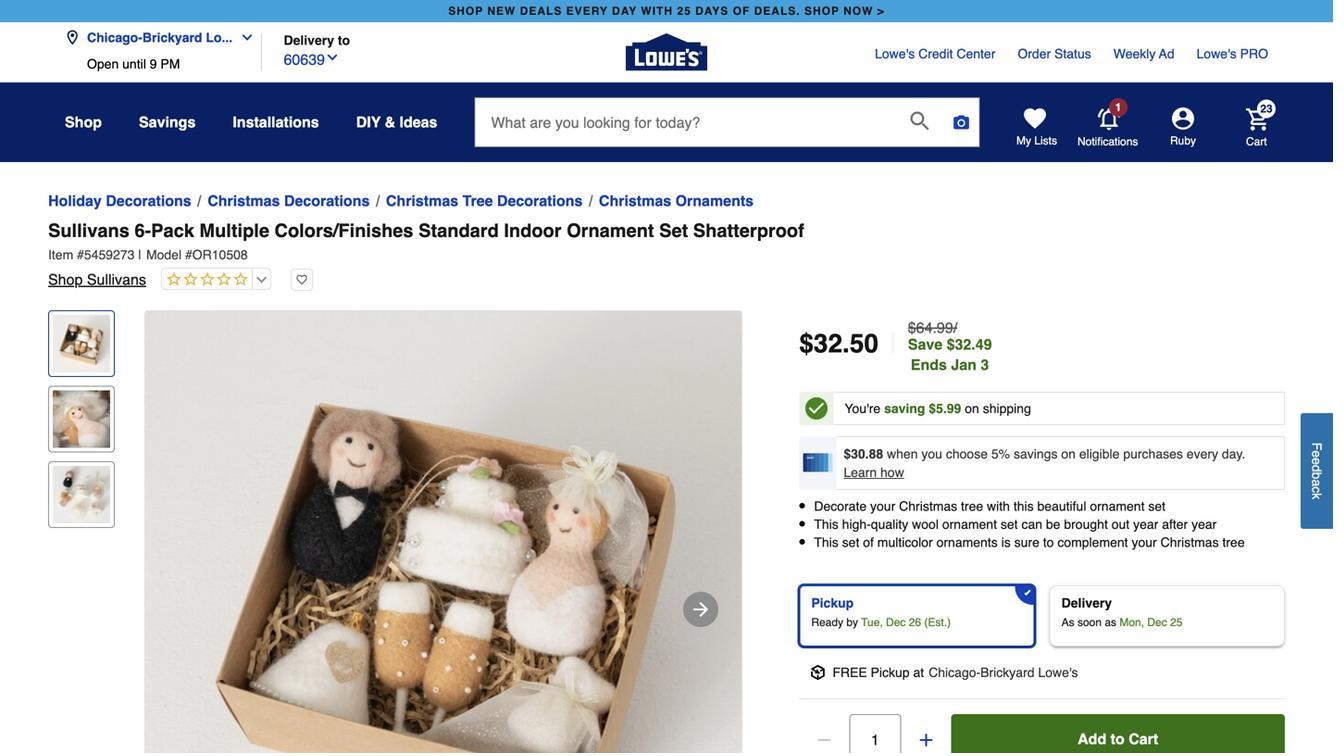 Task type: describe. For each thing, give the bounding box(es) containing it.
sullivans  #or10508 - thumbnail2 image
[[53, 391, 110, 448]]

ready
[[812, 616, 844, 629]]

how
[[881, 465, 905, 480]]

you
[[922, 446, 943, 461]]

by
[[847, 616, 859, 629]]

chicago-brickyard lo...
[[87, 30, 233, 45]]

of
[[733, 5, 751, 18]]

weekly
[[1114, 46, 1156, 61]]

lowe's home improvement logo image
[[626, 12, 708, 93]]

pickup ready by tue, dec 26 (est.)
[[812, 595, 951, 629]]

model
[[146, 247, 182, 262]]

$64.99 /
[[909, 319, 958, 336]]

lowe's credit center
[[875, 46, 996, 61]]

quality
[[871, 517, 909, 532]]

0 horizontal spatial your
[[871, 499, 896, 514]]

1 horizontal spatial your
[[1132, 535, 1158, 550]]

1
[[1116, 101, 1122, 114]]

$32.49
[[947, 336, 993, 353]]

1 vertical spatial ornament
[[943, 517, 998, 532]]

wool
[[913, 517, 939, 532]]

25 for delivery
[[1171, 616, 1183, 629]]

installations button
[[233, 106, 319, 139]]

open
[[87, 57, 119, 71]]

deals.
[[755, 5, 801, 18]]

lo...
[[206, 30, 233, 45]]

savings
[[139, 113, 196, 131]]

eligible
[[1080, 446, 1120, 461]]

60639 button
[[284, 47, 340, 71]]

a
[[1310, 479, 1325, 486]]

| inside sullivans 6-pack multiple colors/finishes standard indoor ornament set shatterproof item # 5459273 | model # or10508
[[138, 247, 142, 262]]

multiple
[[200, 220, 270, 241]]

dec inside pickup ready by tue, dec 26 (est.)
[[887, 616, 906, 629]]

chicago- inside button
[[87, 30, 143, 45]]

minus image
[[815, 731, 834, 749]]

arrow right image
[[690, 598, 712, 621]]

lists
[[1035, 134, 1058, 147]]

christmas tree decorations link
[[386, 190, 583, 212]]

pro
[[1241, 46, 1269, 61]]

credit
[[919, 46, 954, 61]]

1 horizontal spatial |
[[890, 327, 897, 359]]

shop for shop
[[65, 113, 102, 131]]

pickup inside pickup ready by tue, dec 26 (est.)
[[812, 595, 854, 610]]

lowe's pro
[[1197, 46, 1269, 61]]

christmas tree decorations
[[386, 192, 583, 209]]

0 horizontal spatial tree
[[962, 499, 984, 514]]

sullivans 6-pack multiple colors/finishes standard indoor ornament set shatterproof item # 5459273 | model # or10508
[[48, 220, 805, 262]]

0 vertical spatial set
[[1149, 499, 1166, 514]]

0 vertical spatial chevron down image
[[233, 30, 255, 45]]

choose
[[947, 446, 988, 461]]

1 horizontal spatial lowe's
[[1039, 665, 1079, 680]]

3 decorations from the left
[[497, 192, 583, 209]]

decorations for christmas decorations
[[284, 192, 370, 209]]

every
[[1187, 446, 1219, 461]]

ideas
[[400, 113, 438, 131]]

lowe's home improvement cart image
[[1247, 108, 1269, 130]]

heart outline image
[[291, 269, 313, 291]]

multicolor
[[878, 535, 933, 550]]

cart inside button
[[1129, 730, 1159, 747]]

tue,
[[862, 616, 883, 629]]

out
[[1112, 517, 1130, 532]]

pickup image
[[811, 665, 826, 680]]

after
[[1163, 517, 1189, 532]]

$30.88
[[844, 446, 884, 461]]

1 year from the left
[[1134, 517, 1159, 532]]

delivery to
[[284, 33, 350, 48]]

shop for shop sullivans
[[48, 271, 83, 288]]

to inside 'decorate your christmas tree with this beautiful ornament set this high-quality wool ornament set can be brought out year after year this set of multicolor ornaments is sure to complement your christmas tree'
[[1044, 535, 1055, 550]]

you're
[[845, 401, 881, 416]]

zero stars image
[[162, 271, 248, 289]]

lowe's pro link
[[1197, 44, 1269, 63]]

1 vertical spatial pickup
[[871, 665, 910, 680]]

can
[[1022, 517, 1043, 532]]

(est.)
[[925, 616, 951, 629]]

soon
[[1078, 616, 1102, 629]]

delivery as soon as mon, dec 25
[[1062, 595, 1183, 629]]

you're saving $5.99 on shipping
[[845, 401, 1032, 416]]

be
[[1047, 517, 1061, 532]]

2 year from the left
[[1192, 517, 1218, 532]]

f e e d b a c k
[[1310, 442, 1325, 499]]

option group containing pickup
[[792, 578, 1293, 654]]

holiday decorations link
[[48, 190, 191, 212]]

decorate
[[815, 499, 867, 514]]

christmas down the after
[[1161, 535, 1220, 550]]

1 shop from the left
[[449, 5, 484, 18]]

ornament
[[567, 220, 655, 241]]

shatterproof
[[694, 220, 805, 241]]

5459273
[[84, 247, 135, 262]]

1 vertical spatial set
[[1001, 517, 1019, 532]]

ends
[[911, 356, 948, 373]]

sullivans  #or10508 - thumbnail3 image
[[53, 466, 110, 524]]

lowe's for lowe's credit center
[[875, 46, 915, 61]]

with
[[988, 499, 1011, 514]]

is
[[1002, 535, 1011, 550]]

add to cart button
[[952, 714, 1286, 753]]

tree
[[463, 192, 493, 209]]

lowe's home improvement lists image
[[1025, 107, 1047, 130]]

Stepper number input field with increment and decrement buttons number field
[[850, 714, 902, 753]]

1 horizontal spatial chicago-
[[929, 665, 981, 680]]

chevron down image inside 60639 button
[[325, 50, 340, 65]]

as
[[1062, 616, 1075, 629]]

/
[[954, 319, 958, 336]]

free pickup at chicago-brickyard lowe's
[[833, 665, 1079, 680]]

center
[[957, 46, 996, 61]]

free
[[833, 665, 868, 680]]

learn
[[844, 465, 877, 480]]



Task type: vqa. For each thing, say whether or not it's contained in the screenshot.
the leftmost Chicago-
yes



Task type: locate. For each thing, give the bounding box(es) containing it.
1 horizontal spatial year
[[1192, 517, 1218, 532]]

1 vertical spatial chicago-
[[929, 665, 981, 680]]

1 vertical spatial to
[[1044, 535, 1055, 550]]

ruby button
[[1139, 107, 1228, 148]]

0 horizontal spatial shop
[[449, 5, 484, 18]]

on left eligible
[[1062, 446, 1076, 461]]

camera image
[[953, 113, 971, 132]]

1 vertical spatial delivery
[[1062, 595, 1113, 610]]

christmas ornaments
[[599, 192, 754, 209]]

christmas up multiple
[[208, 192, 280, 209]]

0 horizontal spatial lowe's
[[875, 46, 915, 61]]

brickyard
[[143, 30, 202, 45], [981, 665, 1035, 680]]

diy
[[356, 113, 381, 131]]

23
[[1261, 102, 1273, 115]]

to for delivery to
[[338, 33, 350, 48]]

savings button
[[139, 106, 196, 139]]

1 horizontal spatial set
[[1001, 517, 1019, 532]]

0 vertical spatial 25
[[678, 5, 692, 18]]

# right the model
[[185, 247, 192, 262]]

0 vertical spatial shop
[[65, 113, 102, 131]]

christmas up wool
[[900, 499, 958, 514]]

1 horizontal spatial on
[[1062, 446, 1076, 461]]

sullivans
[[48, 220, 130, 241], [87, 271, 146, 288]]

1 horizontal spatial tree
[[1223, 535, 1246, 550]]

ornament up ornaments
[[943, 517, 998, 532]]

| right 50 on the top of page
[[890, 327, 897, 359]]

save $32.49 ends jan 3
[[909, 336, 993, 373]]

order status link
[[1018, 44, 1092, 63]]

plus image
[[917, 731, 936, 749]]

tree left with
[[962, 499, 984, 514]]

holiday
[[48, 192, 102, 209]]

$ 32 . 50
[[800, 329, 879, 358]]

christmas for christmas tree decorations
[[386, 192, 459, 209]]

shop new deals every day with 25 days of deals. shop now > link
[[445, 0, 889, 22]]

lowe's inside lowe's pro link
[[1197, 46, 1237, 61]]

shipping
[[983, 401, 1032, 416]]

0 vertical spatial sullivans
[[48, 220, 130, 241]]

pickup
[[812, 595, 854, 610], [871, 665, 910, 680]]

d
[[1310, 465, 1325, 472]]

tree
[[962, 499, 984, 514], [1223, 535, 1246, 550]]

high-
[[843, 517, 871, 532]]

dec inside delivery as soon as mon, dec 25
[[1148, 616, 1168, 629]]

e up "d" on the bottom right
[[1310, 450, 1325, 458]]

0 vertical spatial this
[[815, 517, 839, 532]]

3
[[981, 356, 990, 373]]

1 horizontal spatial shop
[[805, 5, 840, 18]]

shop new deals every day with 25 days of deals. shop now >
[[449, 5, 885, 18]]

shop down open on the top of the page
[[65, 113, 102, 131]]

1 vertical spatial 25
[[1171, 616, 1183, 629]]

0 horizontal spatial dec
[[887, 616, 906, 629]]

1 vertical spatial on
[[1062, 446, 1076, 461]]

lowe's down as at the right of page
[[1039, 665, 1079, 680]]

60639
[[284, 51, 325, 68]]

chicago-
[[87, 30, 143, 45], [929, 665, 981, 680]]

0 vertical spatial delivery
[[284, 33, 334, 48]]

delivery inside delivery as soon as mon, dec 25
[[1062, 595, 1113, 610]]

# right item
[[77, 247, 84, 262]]

lowe's left pro
[[1197, 46, 1237, 61]]

christmas for christmas ornaments
[[599, 192, 672, 209]]

1 decorations from the left
[[106, 192, 191, 209]]

lowe's credit center link
[[875, 44, 996, 63]]

2 e from the top
[[1310, 458, 1325, 465]]

chevron down image left delivery to
[[233, 30, 255, 45]]

&
[[385, 113, 396, 131]]

chevron down image down delivery to
[[325, 50, 340, 65]]

chevron down image
[[233, 30, 255, 45], [325, 50, 340, 65]]

e up b on the bottom of page
[[1310, 458, 1325, 465]]

0 horizontal spatial cart
[[1129, 730, 1159, 747]]

on inside $30.88 when you choose 5% savings on eligible purchases every day. learn how
[[1062, 446, 1076, 461]]

9
[[150, 57, 157, 71]]

tree down day.
[[1223, 535, 1246, 550]]

2 dec from the left
[[1148, 616, 1168, 629]]

1 horizontal spatial 25
[[1171, 616, 1183, 629]]

0 horizontal spatial #
[[77, 247, 84, 262]]

chicago- right at
[[929, 665, 981, 680]]

>
[[878, 5, 885, 18]]

2 horizontal spatial lowe's
[[1197, 46, 1237, 61]]

pickup left at
[[871, 665, 910, 680]]

brickyard up the pm
[[143, 30, 202, 45]]

christmas decorations link
[[208, 190, 370, 212]]

delivery up 60639
[[284, 33, 334, 48]]

0 horizontal spatial brickyard
[[143, 30, 202, 45]]

0 horizontal spatial delivery
[[284, 33, 334, 48]]

holiday decorations
[[48, 192, 191, 209]]

25 right with
[[678, 5, 692, 18]]

weekly ad link
[[1114, 44, 1175, 63]]

50
[[850, 329, 879, 358]]

1 vertical spatial sullivans
[[87, 271, 146, 288]]

status
[[1055, 46, 1092, 61]]

1 vertical spatial shop
[[48, 271, 83, 288]]

1 this from the top
[[815, 517, 839, 532]]

1 horizontal spatial delivery
[[1062, 595, 1113, 610]]

search image
[[911, 111, 930, 130]]

1 horizontal spatial dec
[[1148, 616, 1168, 629]]

0 horizontal spatial ornament
[[943, 517, 998, 532]]

2 vertical spatial set
[[843, 535, 860, 550]]

on
[[965, 401, 980, 416], [1062, 446, 1076, 461]]

$
[[800, 329, 814, 358]]

chicago- up open on the top of the page
[[87, 30, 143, 45]]

delivery up soon
[[1062, 595, 1113, 610]]

to inside button
[[1111, 730, 1125, 747]]

1 dec from the left
[[887, 616, 906, 629]]

christmas for christmas decorations
[[208, 192, 280, 209]]

of
[[864, 535, 874, 550]]

1 vertical spatial chevron down image
[[325, 50, 340, 65]]

1 vertical spatial tree
[[1223, 535, 1246, 550]]

ruby
[[1171, 134, 1197, 147]]

lowe's
[[875, 46, 915, 61], [1197, 46, 1237, 61], [1039, 665, 1079, 680]]

christmas ornaments link
[[599, 190, 754, 212]]

0 horizontal spatial to
[[338, 33, 350, 48]]

1 horizontal spatial chevron down image
[[325, 50, 340, 65]]

pickup up ready
[[812, 595, 854, 610]]

sullivans up 5459273
[[48, 220, 130, 241]]

deals
[[520, 5, 563, 18]]

k
[[1310, 493, 1325, 499]]

standard
[[419, 220, 499, 241]]

year right the after
[[1192, 517, 1218, 532]]

location image
[[65, 30, 80, 45]]

christmas up ornament at the top left
[[599, 192, 672, 209]]

0 vertical spatial ornament
[[1091, 499, 1145, 514]]

decorations up indoor
[[497, 192, 583, 209]]

shop sullivans
[[48, 271, 146, 288]]

1 e from the top
[[1310, 450, 1325, 458]]

christmas
[[208, 192, 280, 209], [386, 192, 459, 209], [599, 192, 672, 209], [900, 499, 958, 514], [1161, 535, 1220, 550]]

christmas decorations
[[208, 192, 370, 209]]

on right $5.99
[[965, 401, 980, 416]]

my lists link
[[1017, 107, 1058, 148]]

ornament up out
[[1091, 499, 1145, 514]]

Search Query text field
[[476, 98, 896, 146]]

colors/finishes
[[275, 220, 414, 241]]

shop left 'now'
[[805, 5, 840, 18]]

save
[[909, 336, 943, 353]]

item number 5 4 5 9 2 7 3 and model number o r 1 0 5 0 8 element
[[48, 245, 1286, 264]]

set
[[660, 220, 688, 241]]

1 horizontal spatial brickyard
[[981, 665, 1035, 680]]

1 horizontal spatial cart
[[1247, 135, 1268, 148]]

1 horizontal spatial #
[[185, 247, 192, 262]]

indoor
[[504, 220, 562, 241]]

1 vertical spatial cart
[[1129, 730, 1159, 747]]

christmas inside christmas tree decorations link
[[386, 192, 459, 209]]

0 horizontal spatial chicago-
[[87, 30, 143, 45]]

0 vertical spatial pickup
[[812, 595, 854, 610]]

$5.99
[[929, 401, 962, 416]]

set left of
[[843, 535, 860, 550]]

2 decorations from the left
[[284, 192, 370, 209]]

dec left 26
[[887, 616, 906, 629]]

set up the after
[[1149, 499, 1166, 514]]

0 horizontal spatial |
[[138, 247, 142, 262]]

to for add to cart
[[1111, 730, 1125, 747]]

0 vertical spatial on
[[965, 401, 980, 416]]

1 vertical spatial |
[[890, 327, 897, 359]]

None search field
[[475, 97, 980, 162]]

25 right mon,
[[1171, 616, 1183, 629]]

0 horizontal spatial decorations
[[106, 192, 191, 209]]

cart right add
[[1129, 730, 1159, 747]]

2 horizontal spatial decorations
[[497, 192, 583, 209]]

year
[[1134, 517, 1159, 532], [1192, 517, 1218, 532]]

brickyard inside button
[[143, 30, 202, 45]]

this
[[815, 517, 839, 532], [815, 535, 839, 550]]

notifications
[[1078, 135, 1139, 148]]

decorations up colors/finishes
[[284, 192, 370, 209]]

26
[[909, 616, 922, 629]]

2 # from the left
[[185, 247, 192, 262]]

set
[[1149, 499, 1166, 514], [1001, 517, 1019, 532], [843, 535, 860, 550]]

weekly ad
[[1114, 46, 1175, 61]]

2 vertical spatial to
[[1111, 730, 1125, 747]]

0 horizontal spatial year
[[1134, 517, 1159, 532]]

chicago-brickyard lo... button
[[65, 19, 262, 57]]

decorations up 6-
[[106, 192, 191, 209]]

0 horizontal spatial set
[[843, 535, 860, 550]]

sure
[[1015, 535, 1040, 550]]

0 vertical spatial to
[[338, 33, 350, 48]]

shop
[[65, 113, 102, 131], [48, 271, 83, 288]]

| left the model
[[138, 247, 142, 262]]

0 horizontal spatial chevron down image
[[233, 30, 255, 45]]

shop button
[[65, 106, 102, 139]]

25 for shop
[[678, 5, 692, 18]]

your up quality in the right of the page
[[871, 499, 896, 514]]

ornaments
[[937, 535, 998, 550]]

1 vertical spatial brickyard
[[981, 665, 1035, 680]]

beautiful
[[1038, 499, 1087, 514]]

$30.88 when you choose 5% savings on eligible purchases every day. learn how
[[844, 446, 1246, 480]]

pm
[[161, 57, 180, 71]]

day
[[612, 5, 637, 18]]

f
[[1310, 442, 1325, 450]]

0 vertical spatial cart
[[1247, 135, 1268, 148]]

lowe's inside lowe's credit center link
[[875, 46, 915, 61]]

0 vertical spatial your
[[871, 499, 896, 514]]

decorations for holiday decorations
[[106, 192, 191, 209]]

0 horizontal spatial pickup
[[812, 595, 854, 610]]

christmas inside christmas ornaments 'link'
[[599, 192, 672, 209]]

day.
[[1223, 446, 1246, 461]]

days
[[696, 5, 729, 18]]

sullivans  #or10508 image
[[145, 311, 742, 753]]

1 vertical spatial your
[[1132, 535, 1158, 550]]

mon,
[[1120, 616, 1145, 629]]

#
[[77, 247, 84, 262], [185, 247, 192, 262]]

brickyard right at
[[981, 665, 1035, 680]]

add
[[1078, 730, 1107, 747]]

1 # from the left
[[77, 247, 84, 262]]

delivery for to
[[284, 33, 334, 48]]

lowe's home improvement notification center image
[[1099, 108, 1121, 130]]

lowe's for lowe's pro
[[1197, 46, 1237, 61]]

2 horizontal spatial to
[[1111, 730, 1125, 747]]

when
[[887, 446, 918, 461]]

1 vertical spatial this
[[815, 535, 839, 550]]

check circle filled image
[[806, 397, 828, 420]]

option group
[[792, 578, 1293, 654]]

year right out
[[1134, 517, 1159, 532]]

this
[[1014, 499, 1034, 514]]

1 horizontal spatial decorations
[[284, 192, 370, 209]]

2 shop from the left
[[805, 5, 840, 18]]

1 horizontal spatial ornament
[[1091, 499, 1145, 514]]

sullivans inside sullivans 6-pack multiple colors/finishes standard indoor ornament set shatterproof item # 5459273 | model # or10508
[[48, 220, 130, 241]]

installations
[[233, 113, 319, 131]]

1 horizontal spatial to
[[1044, 535, 1055, 550]]

set up is
[[1001, 517, 1019, 532]]

0 vertical spatial brickyard
[[143, 30, 202, 45]]

christmas up sullivans 6-pack multiple colors/finishes standard indoor ornament set shatterproof item # 5459273 | model # or10508
[[386, 192, 459, 209]]

5%
[[992, 446, 1011, 461]]

0 vertical spatial tree
[[962, 499, 984, 514]]

sullivans down 5459273
[[87, 271, 146, 288]]

sullivans  #or10508 - thumbnail image
[[53, 315, 110, 372]]

lowe's left the credit
[[875, 46, 915, 61]]

cart down lowe's home improvement cart icon
[[1247, 135, 1268, 148]]

delivery for as
[[1062, 595, 1113, 610]]

shop left new
[[449, 5, 484, 18]]

$64.99
[[909, 319, 954, 336]]

0 horizontal spatial 25
[[678, 5, 692, 18]]

pack
[[151, 220, 194, 241]]

or10508
[[192, 247, 248, 262]]

2 this from the top
[[815, 535, 839, 550]]

b
[[1310, 472, 1325, 479]]

shop down item
[[48, 271, 83, 288]]

25 inside delivery as soon as mon, dec 25
[[1171, 616, 1183, 629]]

0 horizontal spatial on
[[965, 401, 980, 416]]

your right 'complement'
[[1132, 535, 1158, 550]]

2 horizontal spatial set
[[1149, 499, 1166, 514]]

1 horizontal spatial pickup
[[871, 665, 910, 680]]

christmas inside christmas decorations link
[[208, 192, 280, 209]]

decorations
[[106, 192, 191, 209], [284, 192, 370, 209], [497, 192, 583, 209]]

f e e d b a c k button
[[1301, 413, 1334, 529]]

0 vertical spatial chicago-
[[87, 30, 143, 45]]

dec right mon,
[[1148, 616, 1168, 629]]

0 vertical spatial |
[[138, 247, 142, 262]]



